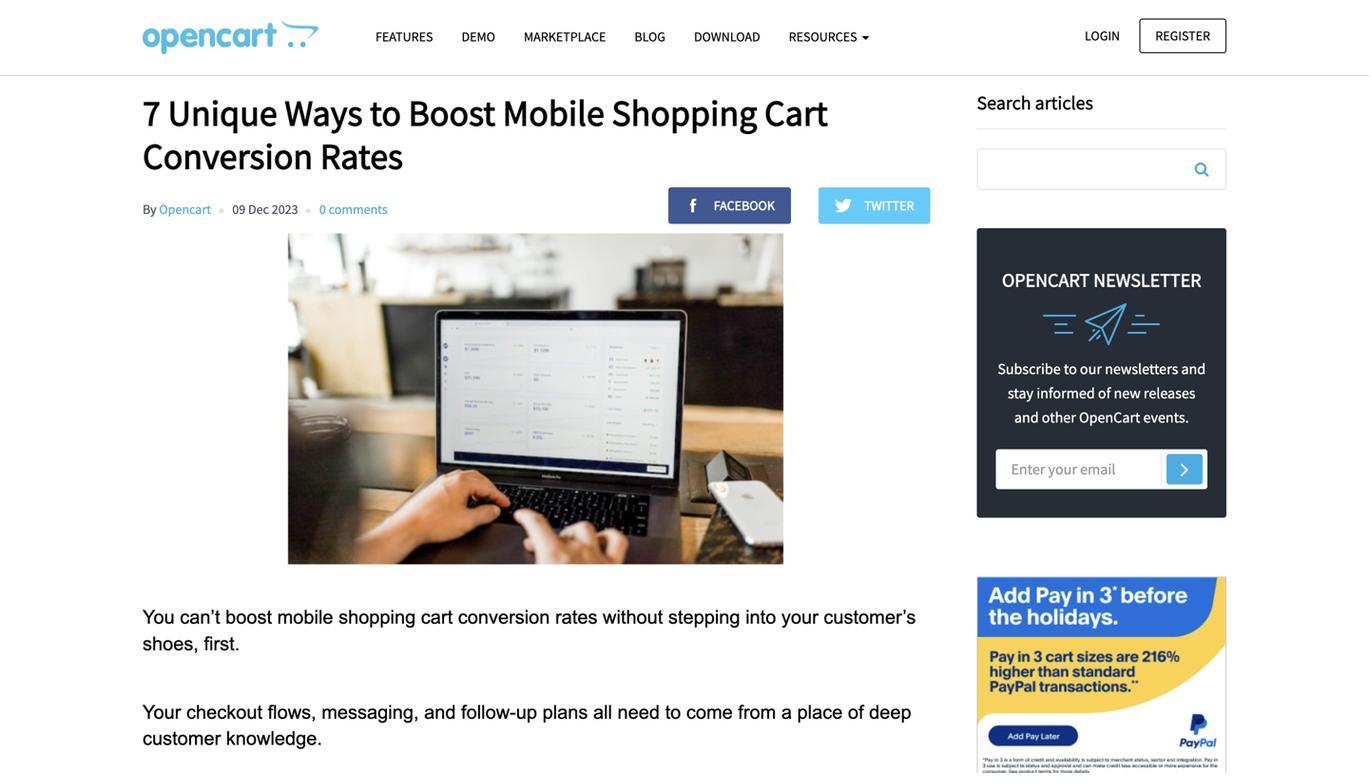 Task type: describe. For each thing, give the bounding box(es) containing it.
7 unique ways to boost mobile shopping cart conversion rates image
[[143, 20, 319, 54]]

login link
[[1069, 19, 1137, 53]]

newsletters
[[1106, 360, 1179, 379]]

mobile
[[277, 607, 333, 628]]

from
[[739, 702, 777, 723]]

to inside your checkout flows, messaging, and follow-up plans all need to come from a place of deep customer knowledge.
[[666, 702, 681, 723]]

boost
[[226, 607, 272, 628]]

twitter
[[862, 197, 915, 214]]

of inside your checkout flows, messaging, and follow-up plans all need to come from a place of deep customer knowledge.
[[849, 702, 864, 723]]

opencart
[[159, 201, 211, 218]]

events.
[[1144, 408, 1190, 427]]

cart
[[421, 607, 453, 628]]

search image
[[1195, 162, 1210, 177]]

blog
[[635, 28, 666, 45]]

mobile
[[503, 90, 605, 136]]

releases
[[1144, 384, 1196, 403]]

your
[[782, 607, 819, 628]]

plans
[[543, 702, 588, 723]]

place
[[798, 702, 843, 723]]

can't
[[180, 607, 220, 628]]

dec
[[248, 201, 269, 218]]

of inside subscribe to our newsletters and stay informed of new releases and other opencart events.
[[1099, 384, 1111, 403]]

facebook
[[712, 197, 775, 214]]

into
[[746, 607, 777, 628]]

ways
[[285, 90, 363, 136]]

0 vertical spatial opencart
[[1003, 268, 1090, 292]]

paypal blog image
[[978, 556, 1227, 773]]

demo
[[462, 28, 496, 45]]

customer
[[143, 728, 221, 749]]

customer's
[[824, 607, 917, 628]]

knowledge.
[[226, 728, 323, 749]]

facebook link
[[669, 188, 792, 224]]

opencart newsletter
[[1003, 268, 1202, 292]]

blog link
[[621, 20, 680, 53]]

09 dec 2023
[[232, 201, 298, 218]]

by
[[143, 201, 157, 218]]

marketplace
[[524, 28, 606, 45]]

1 horizontal spatial and
[[1015, 408, 1039, 427]]

conversion
[[143, 133, 313, 179]]

deep
[[870, 702, 912, 723]]

download
[[694, 28, 761, 45]]

register
[[1156, 27, 1211, 44]]

stepping
[[669, 607, 741, 628]]

new
[[1115, 384, 1141, 403]]

and for subscribe to our newsletters and stay informed of new releases and other opencart events.
[[1182, 360, 1207, 379]]

shopping
[[339, 607, 416, 628]]

subscribe to our newsletters and stay informed of new releases and other opencart events.
[[998, 360, 1207, 427]]

features
[[376, 28, 433, 45]]

shoes,
[[143, 633, 199, 654]]

2023
[[272, 201, 298, 218]]

7
[[143, 90, 161, 136]]

shopping
[[612, 90, 758, 136]]

0 comments
[[320, 201, 388, 218]]

register link
[[1140, 19, 1227, 53]]

first.
[[204, 633, 240, 654]]



Task type: vqa. For each thing, say whether or not it's contained in the screenshot.
up
yes



Task type: locate. For each thing, give the bounding box(es) containing it.
subscribe
[[998, 360, 1061, 379]]

and inside your checkout flows, messaging, and follow-up plans all need to come from a place of deep customer knowledge.
[[424, 702, 456, 723]]

unique
[[168, 90, 278, 136]]

0 vertical spatial of
[[1099, 384, 1111, 403]]

up
[[516, 702, 538, 723]]

by opencart
[[143, 201, 211, 218]]

1 horizontal spatial of
[[1099, 384, 1111, 403]]

0 horizontal spatial of
[[849, 702, 864, 723]]

login
[[1085, 27, 1121, 44]]

our
[[1081, 360, 1103, 379]]

7 unique ways to boost mobile shopping cart conversion rates
[[143, 90, 829, 179]]

informed
[[1037, 384, 1096, 403]]

and left follow-
[[424, 702, 456, 723]]

social facebook image
[[685, 197, 712, 214]]

conversion
[[458, 607, 550, 628]]

all
[[594, 702, 613, 723]]

download link
[[680, 20, 775, 53]]

to inside 7 unique ways to boost mobile shopping cart conversion rates
[[370, 90, 401, 136]]

demo link
[[448, 20, 510, 53]]

other
[[1043, 408, 1077, 427]]

09
[[232, 201, 246, 218]]

to left our
[[1064, 360, 1078, 379]]

twitter link
[[819, 188, 931, 224]]

and for your checkout flows, messaging, and follow-up plans all need to come from a place of deep customer knowledge.
[[424, 702, 456, 723]]

marketplace link
[[510, 20, 621, 53]]

search articles
[[978, 91, 1094, 115]]

comments
[[329, 201, 388, 218]]

1 horizontal spatial to
[[666, 702, 681, 723]]

None text field
[[978, 149, 1226, 189]]

Enter your email text field
[[997, 449, 1208, 489]]

of
[[1099, 384, 1111, 403], [849, 702, 864, 723]]

resources
[[789, 28, 860, 45]]

of left deep
[[849, 702, 864, 723]]

you can't boost mobile shopping cart conversion rates without stepping into your customer's shoes, first.
[[143, 607, 922, 654]]

checkout
[[186, 702, 263, 723]]

and down the stay
[[1015, 408, 1039, 427]]

1 vertical spatial of
[[849, 702, 864, 723]]

come
[[687, 702, 733, 723]]

opencart up subscribe
[[1003, 268, 1090, 292]]

1 vertical spatial opencart
[[1080, 408, 1141, 427]]

to
[[370, 90, 401, 136], [1064, 360, 1078, 379], [666, 702, 681, 723]]

2 horizontal spatial to
[[1064, 360, 1078, 379]]

a
[[782, 702, 792, 723]]

angle right image
[[1181, 458, 1190, 481]]

opencart link
[[159, 201, 211, 218]]

without
[[603, 607, 663, 628]]

to right need
[[666, 702, 681, 723]]

0 horizontal spatial and
[[424, 702, 456, 723]]

features link
[[362, 20, 448, 53]]

0 vertical spatial and
[[1182, 360, 1207, 379]]

flows,
[[268, 702, 317, 723]]

opencart
[[1003, 268, 1090, 292], [1080, 408, 1141, 427]]

opencart down "new"
[[1080, 408, 1141, 427]]

stay
[[1008, 384, 1034, 403]]

boost
[[409, 90, 496, 136]]

search
[[978, 91, 1032, 115]]

and up releases
[[1182, 360, 1207, 379]]

and
[[1182, 360, 1207, 379], [1015, 408, 1039, 427], [424, 702, 456, 723]]

to inside subscribe to our newsletters and stay informed of new releases and other opencart events.
[[1064, 360, 1078, 379]]

to right ways in the top left of the page
[[370, 90, 401, 136]]

messaging,
[[322, 702, 419, 723]]

2 vertical spatial and
[[424, 702, 456, 723]]

follow-
[[461, 702, 516, 723]]

you
[[143, 607, 175, 628]]

rates
[[556, 607, 598, 628]]

2 vertical spatial to
[[666, 702, 681, 723]]

articles
[[1036, 91, 1094, 115]]

your checkout flows, messaging, and follow-up plans all need to come from a place of deep customer knowledge.
[[143, 702, 917, 749]]

1 vertical spatial and
[[1015, 408, 1039, 427]]

your
[[143, 702, 181, 723]]

0
[[320, 201, 326, 218]]

0 comments link
[[320, 201, 388, 218]]

of left "new"
[[1099, 384, 1111, 403]]

1 vertical spatial to
[[1064, 360, 1078, 379]]

social twitter image
[[835, 197, 862, 214]]

cart
[[765, 90, 829, 136]]

resources link
[[775, 20, 884, 53]]

opencart inside subscribe to our newsletters and stay informed of new releases and other opencart events.
[[1080, 408, 1141, 427]]

0 horizontal spatial to
[[370, 90, 401, 136]]

newsletter
[[1094, 268, 1202, 292]]

2 horizontal spatial and
[[1182, 360, 1207, 379]]

rates
[[320, 133, 403, 179]]

need
[[618, 702, 660, 723]]

0 vertical spatial to
[[370, 90, 401, 136]]



